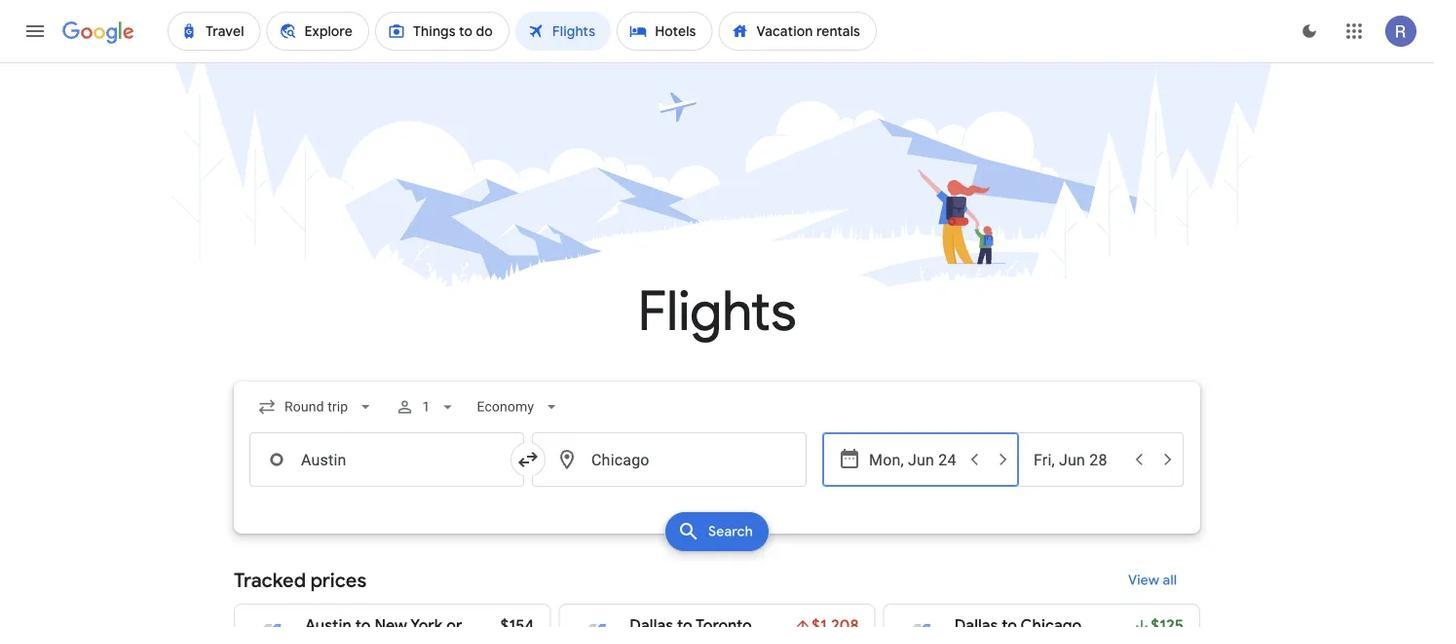 Task type: describe. For each thing, give the bounding box(es) containing it.
search button
[[665, 512, 769, 551]]

1208 US dollars text field
[[812, 617, 859, 627]]

Flight search field
[[218, 382, 1216, 557]]

change appearance image
[[1286, 8, 1333, 55]]

flights
[[638, 277, 796, 346]]

tracked prices
[[234, 568, 366, 593]]

154 US dollars text field
[[500, 616, 534, 627]]

swap origin and destination. image
[[516, 448, 540, 472]]

1
[[422, 399, 430, 415]]

tracked prices region
[[234, 557, 1200, 627]]

search
[[708, 523, 753, 541]]



Task type: vqa. For each thing, say whether or not it's contained in the screenshot.
"Flights"
yes



Task type: locate. For each thing, give the bounding box(es) containing it.
main menu image
[[23, 19, 47, 43]]

Departure text field
[[869, 434, 959, 486]]

view
[[1128, 572, 1159, 589]]

None field
[[249, 390, 383, 425], [469, 390, 569, 425], [249, 390, 383, 425], [469, 390, 569, 425]]

prices
[[310, 568, 366, 593]]

1 button
[[387, 384, 465, 431]]

None text field
[[249, 433, 524, 487], [532, 433, 807, 487], [249, 433, 524, 487], [532, 433, 807, 487]]

tracked
[[234, 568, 306, 593]]

all
[[1163, 572, 1177, 589]]

125 US dollars text field
[[1151, 617, 1184, 627]]

Return text field
[[1034, 434, 1123, 486]]

view all
[[1128, 572, 1177, 589]]



